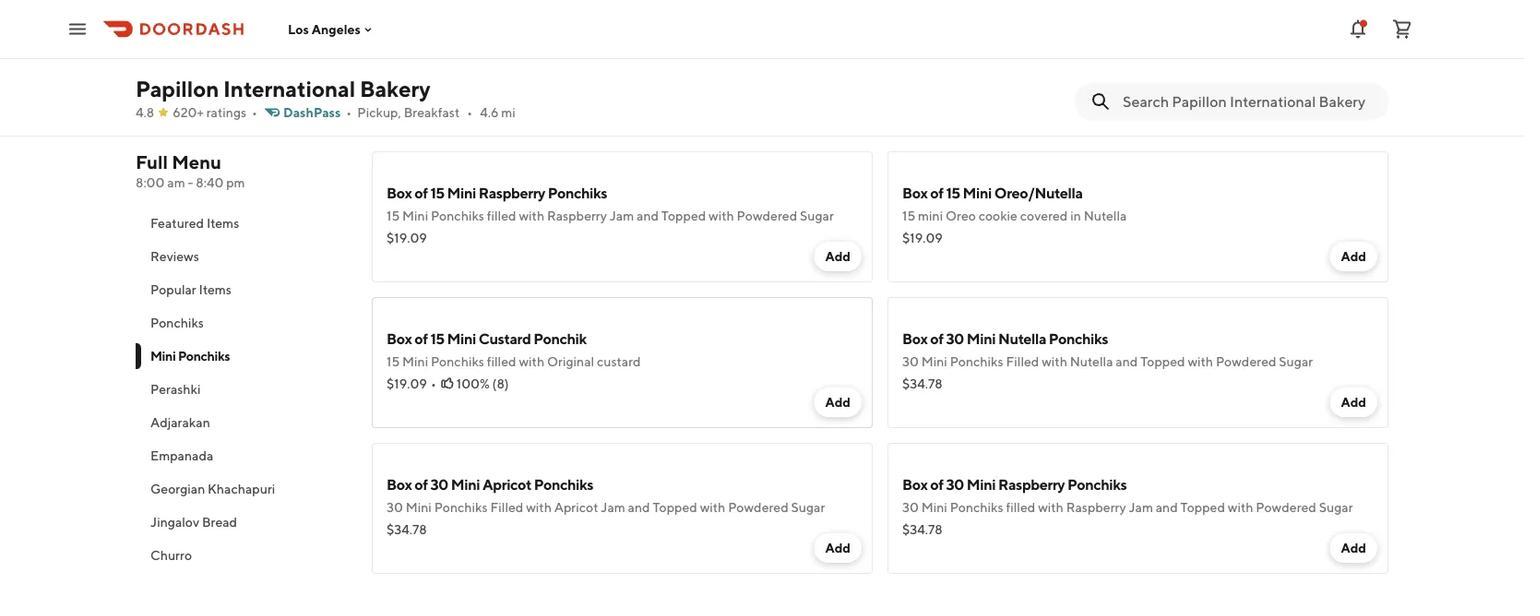 Task type: vqa. For each thing, say whether or not it's contained in the screenshot.
Save on the right top of the page
no



Task type: describe. For each thing, give the bounding box(es) containing it.
items for featured items
[[207, 215, 239, 231]]

oreo
[[946, 208, 976, 223]]

add inside box of 30 mini apricot ponchiks 30 mini ponchiks filled with apricot jam and topped with powdered sugar $34.78 add
[[825, 540, 851, 556]]

jingalov
[[150, 515, 199, 530]]

khachapuri
[[208, 481, 275, 497]]

1 vertical spatial nutella
[[999, 330, 1047, 347]]

4.6
[[480, 105, 499, 120]]

custard
[[479, 330, 531, 347]]

topped for box of 15 mini raspberry ponchiks
[[662, 208, 706, 223]]

• right ratings
[[252, 105, 257, 120]]

in
[[1071, 208, 1081, 223]]

box of 15 mini raspberry ponchiks 15 mini ponchiks filled with raspberry jam and topped with powdered sugar $19.09 add
[[387, 184, 851, 264]]

filled for apricot
[[490, 500, 524, 515]]

and for box of 30 mini raspberry ponchiks
[[1156, 500, 1178, 515]]

topped inside box of 30 mini nutella ponchiks 30 mini ponchiks filled with nutella and topped with powdered sugar $34.78 add
[[1141, 354, 1186, 369]]

of for box of 15 mini raspberry ponchiks 15 mini ponchiks filled with raspberry jam and topped with powdered sugar $19.09 add
[[415, 184, 428, 202]]

box for box of 30 mini nutella ponchiks 30 mini ponchiks filled with nutella and topped with powdered sugar $34.78 add
[[903, 330, 928, 347]]

-
[[188, 175, 193, 190]]

los angeles button
[[288, 21, 376, 37]]

oreo/nutella
[[995, 184, 1083, 202]]

box for box of 30 mini raspberry ponchiks 30 mini ponchiks filled with raspberry jam and topped with powdered sugar $34.78 add
[[903, 476, 928, 493]]

mini
[[918, 208, 943, 223]]

am
[[167, 175, 185, 190]]

$19.09 •
[[387, 376, 436, 391]]

popular items button
[[136, 273, 350, 306]]

featured
[[150, 215, 204, 231]]

Item Search search field
[[1123, 91, 1374, 112]]

of for box of 15 mini apricot ponchiks
[[415, 38, 428, 56]]

bakery
[[360, 75, 431, 102]]

empanada button
[[136, 439, 350, 473]]

box of 15 mini custard ponchik 15 mini ponchiks filled with original custard
[[387, 330, 641, 369]]

reviews
[[150, 249, 199, 264]]

los angeles
[[288, 21, 361, 37]]

box of 6 mini apricot ponchiks
[[903, 38, 1100, 56]]

items for popular items
[[199, 282, 232, 297]]

• left 100%
[[431, 376, 436, 391]]

of for box of 30 mini raspberry ponchiks 30 mini ponchiks filled with raspberry jam and topped with powdered sugar $34.78 add
[[930, 476, 944, 493]]

custard
[[597, 354, 641, 369]]

apricot for 30
[[483, 476, 532, 493]]

notification bell image
[[1347, 18, 1370, 40]]

$34.78 for box of 30 mini apricot ponchiks
[[387, 522, 427, 537]]

featured items
[[150, 215, 239, 231]]

add button for box of 15 mini custard ponchik
[[814, 388, 862, 417]]

box for box of 15 mini raspberry ponchiks 15 mini ponchiks filled with raspberry jam and topped with powdered sugar $19.09 add
[[387, 184, 412, 202]]

(8)
[[492, 376, 509, 391]]

box of 30 mini nutella ponchiks 30 mini ponchiks filled with nutella and topped with powdered sugar $34.78 add
[[903, 330, 1367, 410]]

and inside box of 30 mini nutella ponchiks 30 mini ponchiks filled with nutella and topped with powdered sugar $34.78 add
[[1116, 354, 1138, 369]]

papillon international bakery
[[136, 75, 431, 102]]

jam for box of 15 mini raspberry ponchiks
[[610, 208, 634, 223]]

powdered for box of 30 mini apricot ponchiks
[[728, 500, 789, 515]]

8:00
[[136, 175, 165, 190]]

adjarakan button
[[136, 406, 350, 439]]

perashki button
[[136, 373, 350, 406]]

filled for nutella
[[1006, 354, 1040, 369]]

add inside box of 15 mini raspberry ponchiks 15 mini ponchiks filled with raspberry jam and topped with powdered sugar $19.09 add
[[825, 249, 851, 264]]

box for box of 15 mini apricot ponchiks
[[387, 38, 412, 56]]

add button for box of 30 mini nutella ponchiks
[[1330, 388, 1378, 417]]

cookie
[[979, 208, 1018, 223]]

of for box of 6 mini apricot ponchiks
[[930, 38, 944, 56]]

sugar for box of 30 mini apricot ponchiks
[[791, 500, 825, 515]]

angeles
[[312, 21, 361, 37]]

reviews button
[[136, 240, 350, 273]]

box for box of 15 mini custard ponchik 15 mini ponchiks filled with original custard
[[387, 330, 412, 347]]

popular
[[150, 282, 196, 297]]

sugar inside box of 30 mini nutella ponchiks 30 mini ponchiks filled with nutella and topped with powdered sugar $34.78 add
[[1279, 354, 1313, 369]]

powdered for box of 30 mini raspberry ponchiks
[[1256, 500, 1317, 515]]

mi
[[501, 105, 516, 120]]

covered
[[1020, 208, 1068, 223]]

and for box of 15 mini raspberry ponchiks
[[637, 208, 659, 223]]

apricot for 15
[[479, 38, 528, 56]]

add button for box of 15 mini oreo/nutella
[[1330, 242, 1378, 271]]

pickup,
[[357, 105, 401, 120]]

of for box of 30 mini apricot ponchiks 30 mini ponchiks filled with apricot jam and topped with powdered sugar $34.78 add
[[415, 476, 428, 493]]

jingalov bread
[[150, 515, 237, 530]]

powdered for box of 15 mini raspberry ponchiks
[[737, 208, 798, 223]]



Task type: locate. For each thing, give the bounding box(es) containing it.
full
[[136, 151, 168, 173]]

of inside box of 30 mini nutella ponchiks 30 mini ponchiks filled with nutella and topped with powdered sugar $34.78 add
[[930, 330, 944, 347]]

georgian
[[150, 481, 205, 497]]

box
[[387, 38, 412, 56], [903, 38, 928, 56], [387, 184, 412, 202], [903, 184, 928, 202], [387, 330, 412, 347], [903, 330, 928, 347], [387, 476, 412, 493], [903, 476, 928, 493]]

powdered inside box of 15 mini raspberry ponchiks 15 mini ponchiks filled with raspberry jam and topped with powdered sugar $19.09 add
[[737, 208, 798, 223]]

filled inside box of 30 mini nutella ponchiks 30 mini ponchiks filled with nutella and topped with powdered sugar $34.78 add
[[1006, 354, 1040, 369]]

breakfast
[[404, 105, 460, 120]]

filled for box of 15 mini raspberry ponchiks
[[487, 208, 516, 223]]

add button
[[1330, 96, 1378, 126], [814, 242, 862, 271], [1330, 242, 1378, 271], [814, 388, 862, 417], [1330, 388, 1378, 417], [814, 533, 862, 563], [1330, 533, 1378, 563]]

full menu 8:00 am - 8:40 pm
[[136, 151, 245, 190]]

sugar for box of 15 mini raspberry ponchiks
[[800, 208, 834, 223]]

add
[[1341, 103, 1367, 118], [825, 249, 851, 264], [1341, 249, 1367, 264], [825, 395, 851, 410], [1341, 395, 1367, 410], [825, 540, 851, 556], [1341, 540, 1367, 556]]

filled inside box of 15 mini raspberry ponchiks 15 mini ponchiks filled with raspberry jam and topped with powdered sugar $19.09 add
[[487, 208, 516, 223]]

powdered inside box of 30 mini raspberry ponchiks 30 mini ponchiks filled with raspberry jam and topped with powdered sugar $34.78 add
[[1256, 500, 1317, 515]]

4.8
[[136, 105, 154, 120]]

1 vertical spatial filled
[[487, 354, 516, 369]]

0 vertical spatial filled
[[1006, 354, 1040, 369]]

0 vertical spatial filled
[[487, 208, 516, 223]]

of for box of 30 mini nutella ponchiks 30 mini ponchiks filled with nutella and topped with powdered sugar $34.78 add
[[930, 330, 944, 347]]

nutella for nutella
[[1070, 354, 1113, 369]]

0 vertical spatial nutella
[[1084, 208, 1127, 223]]

jam inside box of 15 mini raspberry ponchiks 15 mini ponchiks filled with raspberry jam and topped with powdered sugar $19.09 add
[[610, 208, 634, 223]]

0 horizontal spatial filled
[[490, 500, 524, 515]]

of inside box of 15 mini custard ponchik 15 mini ponchiks filled with original custard
[[415, 330, 428, 347]]

jingalov bread button
[[136, 506, 350, 539]]

$19.09 inside box of 15 mini raspberry ponchiks 15 mini ponchiks filled with raspberry jam and topped with powdered sugar $19.09 add
[[387, 230, 427, 245]]

adjarakan
[[150, 415, 210, 430]]

and inside box of 15 mini raspberry ponchiks 15 mini ponchiks filled with raspberry jam and topped with powdered sugar $19.09 add
[[637, 208, 659, 223]]

sugar inside box of 30 mini apricot ponchiks 30 mini ponchiks filled with apricot jam and topped with powdered sugar $34.78 add
[[791, 500, 825, 515]]

8:40
[[196, 175, 224, 190]]

$34.78 inside box of 30 mini nutella ponchiks 30 mini ponchiks filled with nutella and topped with powdered sugar $34.78 add
[[903, 376, 943, 391]]

box for box of 15 mini oreo/nutella 15 mini oreo cookie covered in nutella $19.09 add
[[903, 184, 928, 202]]

empanada
[[150, 448, 213, 463]]

box inside box of 15 mini raspberry ponchiks 15 mini ponchiks filled with raspberry jam and topped with powdered sugar $19.09 add
[[387, 184, 412, 202]]

0 vertical spatial items
[[207, 215, 239, 231]]

0 items, open order cart image
[[1392, 18, 1414, 40]]

of inside box of 15 mini oreo/nutella 15 mini oreo cookie covered in nutella $19.09 add
[[930, 184, 944, 202]]

sugar inside box of 15 mini raspberry ponchiks 15 mini ponchiks filled with raspberry jam and topped with powdered sugar $19.09 add
[[800, 208, 834, 223]]

add inside box of 15 mini oreo/nutella 15 mini oreo cookie covered in nutella $19.09 add
[[1341, 249, 1367, 264]]

add inside box of 30 mini raspberry ponchiks 30 mini ponchiks filled with raspberry jam and topped with powdered sugar $34.78 add
[[1341, 540, 1367, 556]]

nutella
[[1084, 208, 1127, 223], [999, 330, 1047, 347], [1070, 354, 1113, 369]]

filled
[[1006, 354, 1040, 369], [490, 500, 524, 515]]

bread
[[202, 515, 237, 530]]

georgian khachapuri button
[[136, 473, 350, 506]]

mini ponchiks
[[150, 348, 230, 364]]

$34.78 for box of 30 mini raspberry ponchiks
[[903, 522, 943, 537]]

filled inside box of 30 mini raspberry ponchiks 30 mini ponchiks filled with raspberry jam and topped with powdered sugar $34.78 add
[[1006, 500, 1036, 515]]

add inside box of 30 mini nutella ponchiks 30 mini ponchiks filled with nutella and topped with powdered sugar $34.78 add
[[1341, 395, 1367, 410]]

ratings
[[206, 105, 247, 120]]

menu
[[172, 151, 222, 173]]

of inside box of 30 mini raspberry ponchiks 30 mini ponchiks filled with raspberry jam and topped with powdered sugar $34.78 add
[[930, 476, 944, 493]]

with inside box of 15 mini custard ponchik 15 mini ponchiks filled with original custard
[[519, 354, 545, 369]]

6
[[946, 38, 955, 56]]

topped for box of 30 mini raspberry ponchiks
[[1181, 500, 1226, 515]]

dashpass •
[[283, 105, 352, 120]]

of inside box of 15 mini raspberry ponchiks 15 mini ponchiks filled with raspberry jam and topped with powdered sugar $19.09 add
[[415, 184, 428, 202]]

papillon
[[136, 75, 219, 102]]

filled for box of 30 mini raspberry ponchiks
[[1006, 500, 1036, 515]]

items up the reviews button
[[207, 215, 239, 231]]

sugar
[[800, 208, 834, 223], [1279, 354, 1313, 369], [791, 500, 825, 515], [1319, 500, 1353, 515]]

topped inside box of 30 mini raspberry ponchiks 30 mini ponchiks filled with raspberry jam and topped with powdered sugar $34.78 add
[[1181, 500, 1226, 515]]

1 horizontal spatial filled
[[1006, 354, 1040, 369]]

620+ ratings •
[[173, 105, 257, 120]]

2 vertical spatial filled
[[1006, 500, 1036, 515]]

30
[[946, 330, 964, 347], [903, 354, 919, 369], [430, 476, 449, 493], [946, 476, 964, 493], [387, 500, 403, 515], [903, 500, 919, 515]]

$34.78 inside box of 30 mini apricot ponchiks 30 mini ponchiks filled with apricot jam and topped with powdered sugar $34.78 add
[[387, 522, 427, 537]]

of inside box of 30 mini apricot ponchiks 30 mini ponchiks filled with apricot jam and topped with powdered sugar $34.78 add
[[415, 476, 428, 493]]

filled
[[487, 208, 516, 223], [487, 354, 516, 369], [1006, 500, 1036, 515]]

box of 30 mini apricot ponchiks 30 mini ponchiks filled with apricot jam and topped with powdered sugar $34.78 add
[[387, 476, 851, 556]]

mini
[[447, 38, 476, 56], [958, 38, 987, 56], [447, 184, 476, 202], [963, 184, 992, 202], [402, 208, 428, 223], [447, 330, 476, 347], [967, 330, 996, 347], [150, 348, 176, 364], [402, 354, 428, 369], [922, 354, 948, 369], [451, 476, 480, 493], [967, 476, 996, 493], [406, 500, 432, 515], [922, 500, 948, 515]]

box inside box of 30 mini apricot ponchiks 30 mini ponchiks filled with apricot jam and topped with powdered sugar $34.78 add
[[387, 476, 412, 493]]

popular items
[[150, 282, 232, 297]]

add button for box of 30 mini raspberry ponchiks
[[1330, 533, 1378, 563]]

jam for box of 30 mini raspberry ponchiks
[[1129, 500, 1154, 515]]

100%
[[457, 376, 490, 391]]

churro button
[[136, 539, 350, 572]]

and
[[637, 208, 659, 223], [1116, 354, 1138, 369], [628, 500, 650, 515], [1156, 500, 1178, 515]]

jam inside box of 30 mini apricot ponchiks 30 mini ponchiks filled with apricot jam and topped with powdered sugar $34.78 add
[[601, 500, 626, 515]]

jam for box of 30 mini apricot ponchiks
[[601, 500, 626, 515]]

open menu image
[[66, 18, 89, 40]]

and inside box of 30 mini raspberry ponchiks 30 mini ponchiks filled with raspberry jam and topped with powdered sugar $34.78 add
[[1156, 500, 1178, 515]]

original
[[547, 354, 594, 369]]

$19.09 inside box of 15 mini oreo/nutella 15 mini oreo cookie covered in nutella $19.09 add
[[903, 230, 943, 245]]

nutella for oreo/nutella
[[1084, 208, 1127, 223]]

powdered inside box of 30 mini apricot ponchiks 30 mini ponchiks filled with apricot jam and topped with powdered sugar $34.78 add
[[728, 500, 789, 515]]

dashpass
[[283, 105, 341, 120]]

nutella inside box of 15 mini oreo/nutella 15 mini oreo cookie covered in nutella $19.09 add
[[1084, 208, 1127, 223]]

2 vertical spatial nutella
[[1070, 354, 1113, 369]]

sugar inside box of 30 mini raspberry ponchiks 30 mini ponchiks filled with raspberry jam and topped with powdered sugar $34.78 add
[[1319, 500, 1353, 515]]

los
[[288, 21, 309, 37]]

1 vertical spatial filled
[[490, 500, 524, 515]]

$34.78 inside box of 30 mini raspberry ponchiks 30 mini ponchiks filled with raspberry jam and topped with powdered sugar $34.78 add
[[903, 522, 943, 537]]

of for box of 15 mini oreo/nutella 15 mini oreo cookie covered in nutella $19.09 add
[[930, 184, 944, 202]]

pickup, breakfast • 4.6 mi
[[357, 105, 516, 120]]

and inside box of 30 mini apricot ponchiks 30 mini ponchiks filled with apricot jam and topped with powdered sugar $34.78 add
[[628, 500, 650, 515]]

filled inside box of 30 mini apricot ponchiks 30 mini ponchiks filled with apricot jam and topped with powdered sugar $34.78 add
[[490, 500, 524, 515]]

and for box of 30 mini apricot ponchiks
[[628, 500, 650, 515]]

ponchiks button
[[136, 306, 350, 340]]

add button for box of 15 mini raspberry ponchiks
[[814, 242, 862, 271]]

items
[[207, 215, 239, 231], [199, 282, 232, 297]]

topped
[[662, 208, 706, 223], [1141, 354, 1186, 369], [653, 500, 698, 515], [1181, 500, 1226, 515]]

mini inside box of 15 mini oreo/nutella 15 mini oreo cookie covered in nutella $19.09 add
[[963, 184, 992, 202]]

apricot for 6
[[989, 38, 1038, 56]]

•
[[252, 105, 257, 120], [346, 105, 352, 120], [467, 105, 473, 120], [431, 376, 436, 391]]

topped inside box of 30 mini apricot ponchiks 30 mini ponchiks filled with apricot jam and topped with powdered sugar $34.78 add
[[653, 500, 698, 515]]

box of 30 mini raspberry ponchiks 30 mini ponchiks filled with raspberry jam and topped with powdered sugar $34.78 add
[[903, 476, 1367, 556]]

powdered
[[737, 208, 798, 223], [1216, 354, 1277, 369], [728, 500, 789, 515], [1256, 500, 1317, 515]]

of
[[415, 38, 428, 56], [930, 38, 944, 56], [415, 184, 428, 202], [930, 184, 944, 202], [415, 330, 428, 347], [930, 330, 944, 347], [415, 476, 428, 493], [930, 476, 944, 493]]

add button for box of 30 mini apricot ponchiks
[[814, 533, 862, 563]]

sugar for box of 30 mini raspberry ponchiks
[[1319, 500, 1353, 515]]

ponchiks inside button
[[150, 315, 204, 330]]

churro
[[150, 548, 192, 563]]

ponchiks inside box of 15 mini custard ponchik 15 mini ponchiks filled with original custard
[[431, 354, 484, 369]]

box of 15 mini oreo/nutella 15 mini oreo cookie covered in nutella $19.09 add
[[903, 184, 1367, 264]]

topped inside box of 15 mini raspberry ponchiks 15 mini ponchiks filled with raspberry jam and topped with powdered sugar $19.09 add
[[662, 208, 706, 223]]

ponchik
[[534, 330, 587, 347]]

apricot
[[479, 38, 528, 56], [989, 38, 1038, 56], [483, 476, 532, 493], [554, 500, 598, 515]]

$34.78
[[903, 376, 943, 391], [387, 522, 427, 537], [903, 522, 943, 537]]

items right the popular
[[199, 282, 232, 297]]

powdered inside box of 30 mini nutella ponchiks 30 mini ponchiks filled with nutella and topped with powdered sugar $34.78 add
[[1216, 354, 1277, 369]]

• left pickup,
[[346, 105, 352, 120]]

of for box of 15 mini custard ponchik 15 mini ponchiks filled with original custard
[[415, 330, 428, 347]]

jam
[[610, 208, 634, 223], [601, 500, 626, 515], [1129, 500, 1154, 515]]

box for box of 30 mini apricot ponchiks 30 mini ponchiks filled with apricot jam and topped with powdered sugar $34.78 add
[[387, 476, 412, 493]]

featured items button
[[136, 207, 350, 240]]

jam inside box of 30 mini raspberry ponchiks 30 mini ponchiks filled with raspberry jam and topped with powdered sugar $34.78 add
[[1129, 500, 1154, 515]]

ponchiks
[[530, 38, 590, 56], [1041, 38, 1100, 56], [548, 184, 607, 202], [431, 208, 484, 223], [150, 315, 204, 330], [1049, 330, 1108, 347], [178, 348, 230, 364], [431, 354, 484, 369], [950, 354, 1004, 369], [534, 476, 594, 493], [1068, 476, 1127, 493], [434, 500, 488, 515], [950, 500, 1004, 515]]

raspberry
[[479, 184, 545, 202], [547, 208, 607, 223], [999, 476, 1065, 493], [1067, 500, 1126, 515]]

box for box of 6 mini apricot ponchiks
[[903, 38, 928, 56]]

15
[[430, 38, 445, 56], [430, 184, 445, 202], [946, 184, 961, 202], [387, 208, 400, 223], [903, 208, 916, 223], [430, 330, 445, 347], [387, 354, 400, 369]]

620+
[[173, 105, 204, 120]]

box inside box of 30 mini nutella ponchiks 30 mini ponchiks filled with nutella and topped with powdered sugar $34.78 add
[[903, 330, 928, 347]]

• left 4.6
[[467, 105, 473, 120]]

box inside box of 30 mini raspberry ponchiks 30 mini ponchiks filled with raspberry jam and topped with powdered sugar $34.78 add
[[903, 476, 928, 493]]

georgian khachapuri
[[150, 481, 275, 497]]

100% (8)
[[457, 376, 509, 391]]

with
[[519, 208, 545, 223], [709, 208, 734, 223], [519, 354, 545, 369], [1042, 354, 1068, 369], [1188, 354, 1214, 369], [526, 500, 552, 515], [700, 500, 726, 515], [1038, 500, 1064, 515], [1228, 500, 1254, 515]]

topped for box of 30 mini apricot ponchiks
[[653, 500, 698, 515]]

pm
[[226, 175, 245, 190]]

box of 15 mini apricot ponchiks
[[387, 38, 590, 56]]

perashki
[[150, 382, 201, 397]]

$19.09
[[387, 84, 427, 100], [387, 230, 427, 245], [903, 230, 943, 245], [387, 376, 427, 391]]

box inside box of 15 mini oreo/nutella 15 mini oreo cookie covered in nutella $19.09 add
[[903, 184, 928, 202]]

1 vertical spatial items
[[199, 282, 232, 297]]

box inside box of 15 mini custard ponchik 15 mini ponchiks filled with original custard
[[387, 330, 412, 347]]

filled inside box of 15 mini custard ponchik 15 mini ponchiks filled with original custard
[[487, 354, 516, 369]]

international
[[223, 75, 355, 102]]



